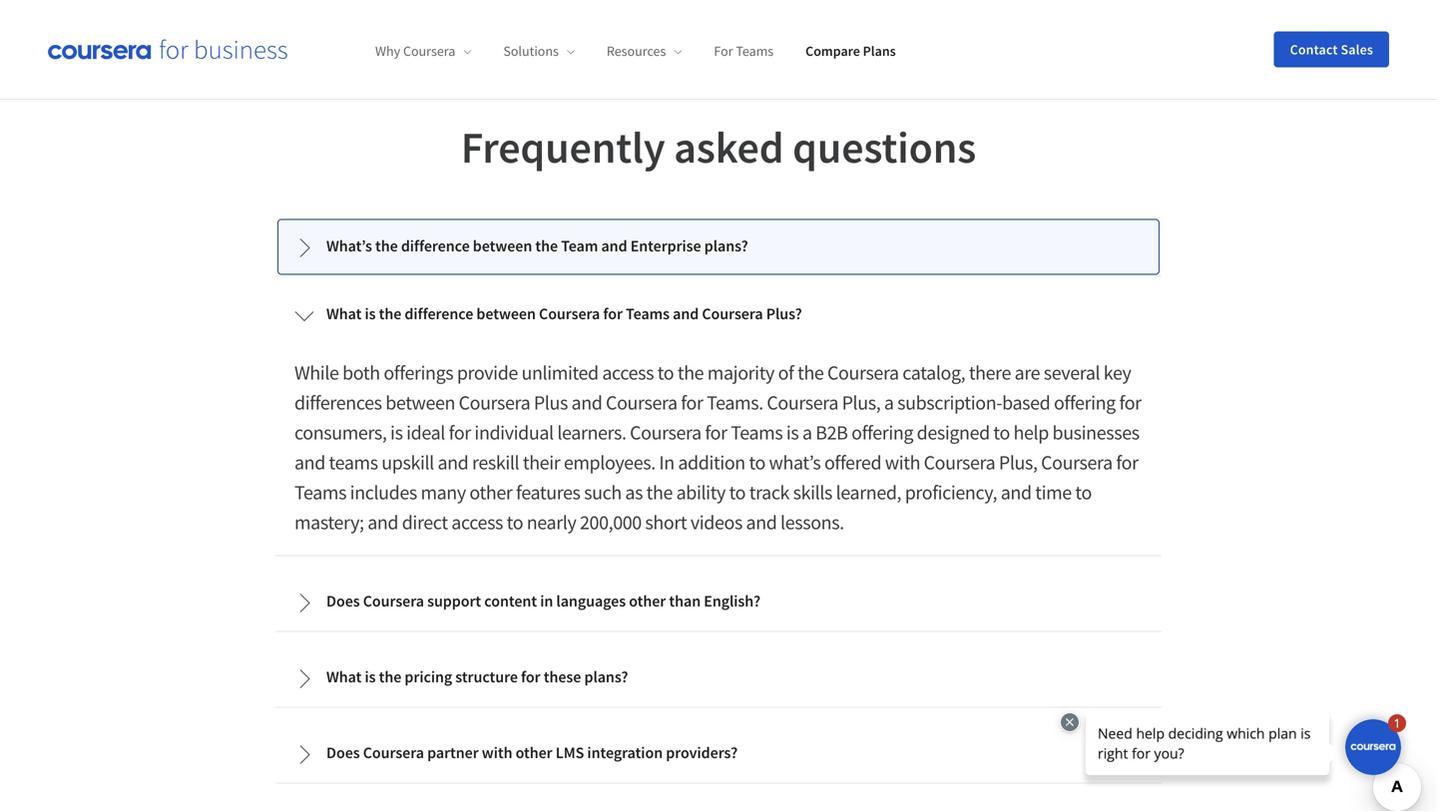 Task type: locate. For each thing, give the bounding box(es) containing it.
difference right what's
[[401, 236, 470, 256]]

and left time
[[1001, 480, 1032, 505]]

partner
[[427, 743, 479, 763]]

while
[[295, 360, 339, 385]]

does coursera support content in languages other than english?
[[326, 592, 761, 612]]

coursera up learners.
[[606, 390, 678, 415]]

other left lms
[[516, 743, 553, 763]]

between inside 'what is the difference between coursera for teams and coursera plus?' dropdown button
[[477, 304, 536, 324]]

0 vertical spatial between
[[473, 236, 532, 256]]

other left than
[[629, 592, 666, 612]]

plus?
[[766, 304, 802, 324]]

a left subscription-
[[884, 390, 894, 415]]

and down enterprise
[[673, 304, 699, 324]]

and up learners.
[[572, 390, 602, 415]]

0 horizontal spatial offering
[[852, 420, 914, 445]]

difference up offerings at the left of page
[[405, 304, 473, 324]]

with right the partner
[[482, 743, 513, 763]]

the left pricing in the bottom left of the page
[[379, 667, 402, 687]]

does coursera partner with other lms integration providers? button
[[279, 727, 1159, 781]]

plus, down help
[[999, 450, 1038, 475]]

200,000
[[580, 510, 642, 535]]

0 horizontal spatial with
[[482, 743, 513, 763]]

0 vertical spatial what
[[326, 304, 362, 324]]

2 horizontal spatial other
[[629, 592, 666, 612]]

to
[[658, 360, 674, 385], [994, 420, 1010, 445], [749, 450, 766, 475], [729, 480, 746, 505], [1076, 480, 1092, 505], [507, 510, 523, 535]]

1 vertical spatial access
[[452, 510, 503, 535]]

resources link
[[607, 42, 682, 60]]

teams
[[329, 450, 378, 475]]

difference
[[401, 236, 470, 256], [405, 304, 473, 324]]

1 vertical spatial what
[[326, 667, 362, 687]]

differences
[[295, 390, 382, 415]]

to left track at the bottom of the page
[[729, 480, 746, 505]]

1 horizontal spatial other
[[516, 743, 553, 763]]

the up offerings at the left of page
[[379, 304, 402, 324]]

0 vertical spatial access
[[602, 360, 654, 385]]

teams
[[736, 42, 774, 60], [626, 304, 670, 324], [731, 420, 783, 445], [295, 480, 347, 505]]

coursera up unlimited
[[539, 304, 600, 324]]

their
[[523, 450, 560, 475]]

for
[[603, 304, 623, 324], [681, 390, 703, 415], [1120, 390, 1142, 415], [449, 420, 471, 445], [705, 420, 727, 445], [1117, 450, 1139, 475], [521, 667, 541, 687]]

coursera down the designed
[[924, 450, 996, 475]]

several
[[1044, 360, 1100, 385]]

providers?
[[666, 743, 738, 763]]

what
[[326, 304, 362, 324], [326, 667, 362, 687]]

2 what from the top
[[326, 667, 362, 687]]

1 vertical spatial between
[[477, 304, 536, 324]]

solutions
[[504, 42, 559, 60]]

offering up "offered"
[[852, 420, 914, 445]]

between
[[473, 236, 532, 256], [477, 304, 536, 324], [386, 390, 455, 415]]

0 horizontal spatial a
[[803, 420, 812, 445]]

0 vertical spatial a
[[884, 390, 894, 415]]

plus
[[534, 390, 568, 415]]

coursera for business image
[[48, 39, 288, 60]]

languages
[[557, 592, 626, 612]]

catalog,
[[903, 360, 966, 385]]

0 vertical spatial offering
[[1054, 390, 1116, 415]]

why
[[375, 42, 401, 60]]

contact sales
[[1291, 40, 1374, 58]]

2 vertical spatial other
[[516, 743, 553, 763]]

offering up businesses
[[1054, 390, 1116, 415]]

lessons.
[[781, 510, 844, 535]]

both
[[343, 360, 380, 385]]

solutions link
[[504, 42, 575, 60]]

what up both
[[326, 304, 362, 324]]

1 vertical spatial other
[[629, 592, 666, 612]]

0 vertical spatial plans?
[[705, 236, 749, 256]]

1 does from the top
[[326, 592, 360, 612]]

employees.
[[564, 450, 656, 475]]

0 horizontal spatial other
[[470, 480, 513, 505]]

in
[[540, 592, 553, 612]]

0 vertical spatial with
[[885, 450, 921, 475]]

other down reskill
[[470, 480, 513, 505]]

and
[[601, 236, 628, 256], [673, 304, 699, 324], [572, 390, 602, 415], [295, 450, 325, 475], [438, 450, 469, 475], [1001, 480, 1032, 505], [368, 510, 398, 535], [746, 510, 777, 535]]

sales
[[1341, 40, 1374, 58]]

what inside what is the pricing structure for these plans? dropdown button
[[326, 667, 362, 687]]

between left 'team'
[[473, 236, 532, 256]]

why coursera
[[375, 42, 456, 60]]

1 horizontal spatial a
[[884, 390, 894, 415]]

skills
[[793, 480, 833, 505]]

1 vertical spatial plus,
[[999, 450, 1038, 475]]

1 horizontal spatial offering
[[1054, 390, 1116, 415]]

is up what's
[[787, 420, 799, 445]]

0 vertical spatial does
[[326, 592, 360, 612]]

1 what from the top
[[326, 304, 362, 324]]

1 vertical spatial with
[[482, 743, 513, 763]]

what is the pricing structure for these plans? button
[[279, 651, 1159, 705]]

a
[[884, 390, 894, 415], [803, 420, 812, 445]]

teams inside dropdown button
[[626, 304, 670, 324]]

a left b2b
[[803, 420, 812, 445]]

is
[[365, 304, 376, 324], [390, 420, 403, 445], [787, 420, 799, 445], [365, 667, 376, 687]]

2 does from the top
[[326, 743, 360, 763]]

0 horizontal spatial plans?
[[584, 667, 628, 687]]

coursera up in
[[630, 420, 702, 445]]

designed
[[917, 420, 990, 445]]

what's the difference between the team and enterprise plans?
[[326, 236, 749, 256]]

reskill
[[472, 450, 519, 475]]

businesses
[[1053, 420, 1140, 445]]

2 vertical spatial between
[[386, 390, 455, 415]]

other
[[470, 480, 513, 505], [629, 592, 666, 612], [516, 743, 553, 763]]

what for what is the difference between coursera for teams and coursera plus?
[[326, 304, 362, 324]]

0 vertical spatial other
[[470, 480, 513, 505]]

plus, up b2b
[[842, 390, 881, 415]]

english?
[[704, 592, 761, 612]]

what left pricing in the bottom left of the page
[[326, 667, 362, 687]]

the left majority
[[678, 360, 704, 385]]

does inside dropdown button
[[326, 743, 360, 763]]

between up provide
[[477, 304, 536, 324]]

access
[[602, 360, 654, 385], [452, 510, 503, 535]]

0 vertical spatial plus,
[[842, 390, 881, 415]]

between down offerings at the left of page
[[386, 390, 455, 415]]

the
[[375, 236, 398, 256], [536, 236, 558, 256], [379, 304, 402, 324], [678, 360, 704, 385], [798, 360, 824, 385], [647, 480, 673, 505], [379, 667, 402, 687]]

coursera left support
[[363, 592, 424, 612]]

teams down enterprise
[[626, 304, 670, 324]]

access right unlimited
[[602, 360, 654, 385]]

plans? right these
[[584, 667, 628, 687]]

for inside what is the pricing structure for these plans? dropdown button
[[521, 667, 541, 687]]

enterprise
[[631, 236, 701, 256]]

1 vertical spatial does
[[326, 743, 360, 763]]

does inside 'dropdown button'
[[326, 592, 360, 612]]

coursera
[[403, 42, 456, 60], [539, 304, 600, 324], [702, 304, 763, 324], [828, 360, 899, 385], [459, 390, 530, 415], [606, 390, 678, 415], [767, 390, 839, 415], [630, 420, 702, 445], [924, 450, 996, 475], [1041, 450, 1113, 475], [363, 592, 424, 612], [363, 743, 424, 763]]

is up both
[[365, 304, 376, 324]]

what inside 'what is the difference between coursera for teams and coursera plus?' dropdown button
[[326, 304, 362, 324]]

are
[[1015, 360, 1040, 385]]

integration
[[587, 743, 663, 763]]

contact
[[1291, 40, 1338, 58]]

what for what is the pricing structure for these plans?
[[326, 667, 362, 687]]

with up "learned,"
[[885, 450, 921, 475]]

coursera down businesses
[[1041, 450, 1113, 475]]

0 horizontal spatial plus,
[[842, 390, 881, 415]]

1 horizontal spatial plans?
[[705, 236, 749, 256]]

access down many
[[452, 510, 503, 535]]

contact sales button
[[1275, 31, 1390, 67]]

content
[[484, 592, 537, 612]]

why coursera link
[[375, 42, 472, 60]]

coursera right why at the top left of the page
[[403, 42, 456, 60]]

and down consumers,
[[295, 450, 325, 475]]

1 horizontal spatial with
[[885, 450, 921, 475]]

does
[[326, 592, 360, 612], [326, 743, 360, 763]]

plans? right enterprise
[[705, 236, 749, 256]]

coursera down provide
[[459, 390, 530, 415]]



Task type: describe. For each thing, give the bounding box(es) containing it.
help
[[1014, 420, 1049, 445]]

short
[[645, 510, 687, 535]]

resources
[[607, 42, 666, 60]]

subscription-
[[898, 390, 1002, 415]]

there
[[969, 360, 1011, 385]]

does coursera support content in languages other than english? button
[[279, 576, 1159, 630]]

other inside 'dropdown button'
[[629, 592, 666, 612]]

between inside what's the difference between the team and enterprise plans? dropdown button
[[473, 236, 532, 256]]

such
[[584, 480, 622, 505]]

b2b
[[816, 420, 848, 445]]

teams up mastery;
[[295, 480, 347, 505]]

to up track at the bottom of the page
[[749, 450, 766, 475]]

based
[[1002, 390, 1051, 415]]

of
[[778, 360, 794, 385]]

teams.
[[707, 390, 764, 415]]

includes
[[350, 480, 417, 505]]

for
[[714, 42, 733, 60]]

offerings
[[384, 360, 453, 385]]

addition
[[678, 450, 746, 475]]

what is the pricing structure for these plans?
[[326, 667, 628, 687]]

questions
[[793, 119, 977, 175]]

the right what's
[[375, 236, 398, 256]]

coursera left the partner
[[363, 743, 424, 763]]

while both offerings provide unlimited access to the majority of the coursera catalog, there are several key differences between coursera plus and coursera for teams. coursera plus, a subscription-based offering for consumers, is ideal for individual learners. coursera for teams is a b2b offering designed to help businesses and teams upskill and reskill their employees. in addition to what's offered with coursera plus, coursera for teams includes many other features such as the ability to track skills learned, proficiency, and time to mastery; and direct access to nearly 200,000 short videos and lessons.
[[295, 360, 1142, 535]]

teams right "for"
[[736, 42, 774, 60]]

compare
[[806, 42, 860, 60]]

key
[[1104, 360, 1132, 385]]

is left pricing in the bottom left of the page
[[365, 667, 376, 687]]

team
[[561, 236, 598, 256]]

to left nearly
[[507, 510, 523, 535]]

what's
[[769, 450, 821, 475]]

to left majority
[[658, 360, 674, 385]]

than
[[669, 592, 701, 612]]

proficiency,
[[905, 480, 997, 505]]

what is the difference between coursera for teams and coursera plus?
[[326, 304, 802, 324]]

0 horizontal spatial access
[[452, 510, 503, 535]]

with inside while both offerings provide unlimited access to the majority of the coursera catalog, there are several key differences between coursera plus and coursera for teams. coursera plus, a subscription-based offering for consumers, is ideal for individual learners. coursera for teams is a b2b offering designed to help businesses and teams upskill and reskill their employees. in addition to what's offered with coursera plus, coursera for teams includes many other features such as the ability to track skills learned, proficiency, and time to mastery; and direct access to nearly 200,000 short videos and lessons.
[[885, 450, 921, 475]]

offered
[[825, 450, 882, 475]]

with inside dropdown button
[[482, 743, 513, 763]]

compare plans link
[[806, 42, 896, 60]]

0 vertical spatial difference
[[401, 236, 470, 256]]

and up many
[[438, 450, 469, 475]]

upskill
[[382, 450, 434, 475]]

between inside while both offerings provide unlimited access to the majority of the coursera catalog, there are several key differences between coursera plus and coursera for teams. coursera plus, a subscription-based offering for consumers, is ideal for individual learners. coursera for teams is a b2b offering designed to help businesses and teams upskill and reskill their employees. in addition to what's offered with coursera plus, coursera for teams includes many other features such as the ability to track skills learned, proficiency, and time to mastery; and direct access to nearly 200,000 short videos and lessons.
[[386, 390, 455, 415]]

for inside 'what is the difference between coursera for teams and coursera plus?' dropdown button
[[603, 304, 623, 324]]

1 vertical spatial plans?
[[584, 667, 628, 687]]

majority
[[708, 360, 775, 385]]

lms
[[556, 743, 584, 763]]

asked
[[674, 119, 784, 175]]

does for does coursera partner with other lms integration providers?
[[326, 743, 360, 763]]

coursera left plus?
[[702, 304, 763, 324]]

does for does coursera support content in languages other than english?
[[326, 592, 360, 612]]

1 horizontal spatial plus,
[[999, 450, 1038, 475]]

coursera up b2b
[[828, 360, 899, 385]]

and right 'team'
[[601, 236, 628, 256]]

provide
[[457, 360, 518, 385]]

compare plans
[[806, 42, 896, 60]]

consumers,
[[295, 420, 387, 445]]

is left ideal
[[390, 420, 403, 445]]

these
[[544, 667, 581, 687]]

1 vertical spatial offering
[[852, 420, 914, 445]]

teams down teams.
[[731, 420, 783, 445]]

nearly
[[527, 510, 576, 535]]

for teams
[[714, 42, 774, 60]]

1 vertical spatial a
[[803, 420, 812, 445]]

learners.
[[557, 420, 627, 445]]

learned,
[[836, 480, 902, 505]]

the right as
[[647, 480, 673, 505]]

to right time
[[1076, 480, 1092, 505]]

and down track at the bottom of the page
[[746, 510, 777, 535]]

mastery;
[[295, 510, 364, 535]]

1 horizontal spatial access
[[602, 360, 654, 385]]

the left 'team'
[[536, 236, 558, 256]]

unlimited
[[522, 360, 599, 385]]

pricing
[[405, 667, 452, 687]]

features
[[516, 480, 581, 505]]

as
[[625, 480, 643, 505]]

for teams link
[[714, 42, 774, 60]]

coursera down of
[[767, 390, 839, 415]]

ideal
[[406, 420, 445, 445]]

in
[[659, 450, 675, 475]]

track
[[749, 480, 790, 505]]

frequently asked questions
[[461, 119, 977, 175]]

coursera inside 'dropdown button'
[[363, 592, 424, 612]]

direct
[[402, 510, 448, 535]]

other inside dropdown button
[[516, 743, 553, 763]]

plans
[[863, 42, 896, 60]]

individual
[[475, 420, 554, 445]]

frequently
[[461, 119, 665, 175]]

what's
[[326, 236, 372, 256]]

the right of
[[798, 360, 824, 385]]

1 vertical spatial difference
[[405, 304, 473, 324]]

many
[[421, 480, 466, 505]]

ability
[[677, 480, 726, 505]]

what's the difference between the team and enterprise plans? button
[[279, 220, 1159, 274]]

support
[[427, 592, 481, 612]]

time
[[1036, 480, 1072, 505]]

and down includes
[[368, 510, 398, 535]]

what is the difference between coursera for teams and coursera plus? button
[[279, 288, 1159, 342]]

to left help
[[994, 420, 1010, 445]]

structure
[[456, 667, 518, 687]]

does coursera partner with other lms integration providers?
[[326, 743, 738, 763]]

other inside while both offerings provide unlimited access to the majority of the coursera catalog, there are several key differences between coursera plus and coursera for teams. coursera plus, a subscription-based offering for consumers, is ideal for individual learners. coursera for teams is a b2b offering designed to help businesses and teams upskill and reskill their employees. in addition to what's offered with coursera plus, coursera for teams includes many other features such as the ability to track skills learned, proficiency, and time to mastery; and direct access to nearly 200,000 short videos and lessons.
[[470, 480, 513, 505]]

videos
[[691, 510, 743, 535]]



Task type: vqa. For each thing, say whether or not it's contained in the screenshot.
Teaching
no



